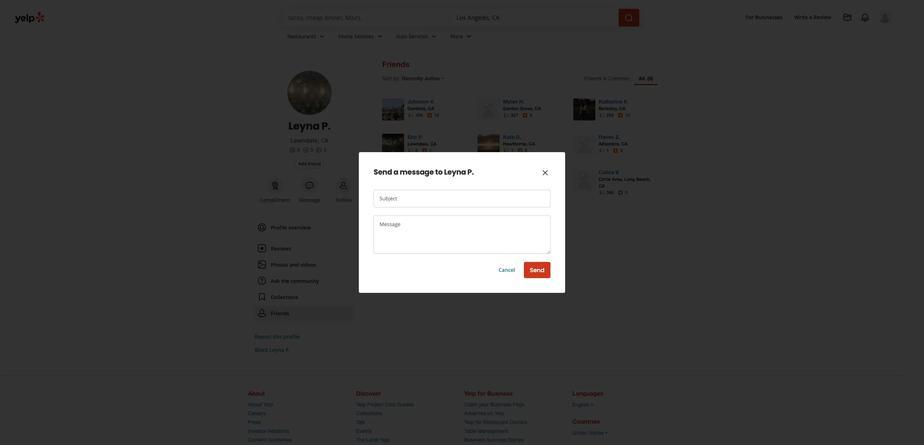 Task type: locate. For each thing, give the bounding box(es) containing it.
1 vertical spatial business
[[491, 402, 511, 408]]

cost
[[385, 402, 396, 408]]

sort
[[382, 76, 392, 81]]

1 horizontal spatial send
[[530, 266, 545, 274]]

grove,
[[520, 106, 534, 111]]

0 vertical spatial collections
[[271, 294, 298, 301]]

24 chevron down v2 image inside restaurants link
[[318, 32, 327, 41]]

9 right 16 friends v2 image
[[297, 146, 300, 153]]

block
[[255, 346, 268, 353]]

collections link down "project"
[[356, 411, 382, 416]]

stories
[[508, 437, 524, 443]]

9 inside reviews element
[[310, 146, 313, 153]]

raven z. link
[[599, 134, 620, 140]]

1 horizontal spatial 24 chevron down v2 image
[[430, 32, 439, 41]]

lawndale, inside "eric p. lawndale, ca"
[[408, 141, 429, 147]]

projects image
[[843, 13, 852, 22]]

lawndale, up 8
[[408, 141, 429, 147]]

1 vertical spatial collections
[[356, 411, 382, 416]]

send inside button
[[530, 266, 545, 274]]

auto services
[[396, 33, 428, 40]]

24 chevron down v2 image for restaurants
[[318, 32, 327, 41]]

p. inside leyna p. lawndale, ca
[[322, 119, 331, 133]]

a left phm
[[394, 167, 398, 177]]

mylan h. image
[[478, 98, 500, 121]]

lawndale, for eric
[[408, 141, 429, 147]]

2 24 chevron down v2 image from the left
[[465, 32, 473, 41]]

1 vertical spatial a
[[394, 167, 398, 177]]

0 horizontal spatial 24 chevron down v2 image
[[318, 32, 327, 41]]

1 left of
[[395, 207, 398, 213]]

send for send
[[530, 266, 545, 274]]

a for write
[[809, 13, 812, 21]]

1 vertical spatial friends
[[585, 76, 602, 81]]

report
[[255, 333, 272, 340]]

business down table
[[464, 437, 485, 443]]

friends left in
[[585, 76, 602, 81]]

for inside claim your business page advertise on yelp yelp for restaurant owners table management business success stories
[[476, 419, 482, 425]]

a right write
[[809, 13, 812, 21]]

hawthorne, inside kate d. hawthorne, ca
[[503, 141, 528, 147]]

0 down kate d. hawthorne, ca
[[525, 148, 527, 153]]

phm đ. link
[[408, 169, 425, 175]]

english
[[573, 402, 591, 408]]

9 for friends element
[[297, 146, 300, 153]]

hawthorne, down đ.
[[408, 177, 432, 182]]

leyna up 16 review v2 icon
[[289, 119, 320, 133]]

v. up area,
[[616, 169, 620, 175]]

2 24 chevron down v2 image from the left
[[430, 32, 439, 41]]

327
[[511, 112, 518, 118]]

phm
[[408, 169, 419, 175]]

lawndale,
[[291, 136, 319, 144], [408, 141, 429, 147]]

1 horizontal spatial collections link
[[356, 411, 382, 416]]

0 vertical spatial about
[[248, 390, 265, 397]]

raven
[[599, 134, 614, 140]]

1 vertical spatial send
[[530, 266, 545, 274]]

ca for katherine
[[619, 106, 626, 111]]

write a review link
[[792, 11, 834, 24]]

None search field
[[283, 9, 641, 27]]

0 vertical spatial v.
[[430, 98, 434, 105]]

ca inside raven z. alhambra, ca
[[622, 141, 628, 147]]

write
[[795, 13, 808, 21]]

0 horizontal spatial leyna
[[270, 346, 284, 353]]

ca inside kate d. hawthorne, ca
[[529, 141, 535, 147]]

collections down "project"
[[356, 411, 382, 416]]

ask the community link
[[255, 274, 353, 289]]

24 chevron down v2 image right restaurants
[[318, 32, 327, 41]]

24 chevron down v2 image left 'auto'
[[375, 32, 384, 41]]

write a review
[[795, 13, 831, 21]]

send a message to leyna p. dialog
[[0, 0, 924, 445]]

a inside the write a review link
[[809, 13, 812, 21]]

1 horizontal spatial lawndale,
[[408, 141, 429, 147]]

1 about from the top
[[248, 390, 265, 397]]

friends right the 24 friends v2 icon
[[271, 310, 289, 317]]

1 horizontal spatial v.
[[616, 169, 620, 175]]

leyna down report this profile link on the bottom left of the page
[[270, 346, 284, 353]]

celina v. image
[[573, 169, 595, 191]]

2 9 from the left
[[310, 146, 313, 153]]

24 chevron down v2 image inside auto services link
[[430, 32, 439, 41]]

0 vertical spatial hawthorne,
[[503, 141, 528, 147]]

ca for eric
[[430, 141, 437, 147]]

about
[[248, 390, 265, 397], [248, 402, 262, 408]]

close image
[[541, 168, 550, 177]]

tab list containing all
[[580, 72, 658, 85]]

2 horizontal spatial leyna
[[444, 167, 466, 177]]

yelp inside about yelp careers press investor relations content guidelines
[[263, 402, 273, 408]]

for up your
[[478, 390, 486, 397]]

ca for johnson
[[428, 106, 434, 111]]

24 chevron down v2 image for home services
[[375, 32, 384, 41]]

ca inside johnson v. gardena, ca
[[428, 106, 434, 111]]

yelp project cost guides link
[[356, 402, 414, 408]]

0 horizontal spatial services
[[354, 33, 374, 40]]

lawndale, inside leyna p. lawndale, ca
[[291, 136, 319, 144]]

0 horizontal spatial hawthorne,
[[408, 177, 432, 182]]

0 vertical spatial collections link
[[255, 290, 353, 305]]

add
[[298, 161, 307, 167]]

community
[[291, 278, 319, 285]]

for
[[478, 390, 486, 397], [476, 419, 482, 425]]

p. left dieu m. image
[[468, 167, 474, 177]]

a inside send a message to leyna p. dialog
[[394, 167, 398, 177]]

your
[[479, 402, 489, 408]]

celina v. link
[[599, 169, 620, 175]]

yelp for restaurant owners link
[[464, 419, 528, 425]]

hawthorne,
[[503, 141, 528, 147], [408, 177, 432, 182]]

yelp up claim
[[464, 390, 476, 397]]

yelp down discover
[[356, 402, 366, 408]]

0 horizontal spatial send
[[374, 167, 392, 177]]

0 horizontal spatial 24 chevron down v2 image
[[375, 32, 384, 41]]

leyna right to
[[444, 167, 466, 177]]

yelp up the careers link
[[263, 402, 273, 408]]

yelp for business
[[464, 390, 513, 397]]

events link
[[356, 428, 372, 434]]

None text field
[[374, 216, 551, 254]]

ca inside katherine p. berkeley, ca
[[619, 106, 626, 111]]

1 vertical spatial page
[[513, 402, 525, 408]]

page up owners
[[513, 402, 525, 408]]

collections link up the 'friends' link
[[255, 290, 353, 305]]

0 horizontal spatial v.
[[430, 98, 434, 105]]

1 horizontal spatial 0
[[620, 148, 623, 153]]

0 vertical spatial leyna
[[289, 119, 320, 133]]

page 1 of 1
[[382, 207, 409, 213]]

tab list
[[580, 72, 658, 85]]

  text field
[[374, 190, 551, 207]]

restaurants link
[[282, 27, 333, 48]]

collections link
[[255, 290, 353, 305], [356, 411, 382, 416]]

  text field inside send a message to leyna p. dialog
[[374, 190, 551, 207]]

0 horizontal spatial friends
[[271, 310, 289, 317]]

claim
[[464, 402, 478, 408]]

2 horizontal spatial 0
[[625, 190, 628, 195]]

menu
[[255, 220, 353, 324]]

v. right johnson
[[430, 98, 434, 105]]

celina
[[599, 169, 614, 175]]

ca inside phm đ. hawthorne, ca
[[433, 177, 440, 182]]

1 24 chevron down v2 image from the left
[[375, 32, 384, 41]]

business
[[487, 390, 513, 397], [491, 402, 511, 408], [464, 437, 485, 443]]

page left of
[[382, 207, 394, 213]]

yelp right 'local'
[[380, 437, 390, 443]]

1 horizontal spatial services
[[409, 33, 428, 40]]

1 9 from the left
[[297, 146, 300, 153]]

1 vertical spatial hawthorne,
[[408, 177, 432, 182]]

0 vertical spatial a
[[809, 13, 812, 21]]

p. inside katherine p. berkeley, ca
[[624, 98, 628, 105]]

ca inside "eric p. lawndale, ca"
[[430, 141, 437, 147]]

photos element
[[316, 146, 327, 154]]

2 services from the left
[[409, 33, 428, 40]]

1 down kate d. hawthorne, ca
[[511, 148, 514, 153]]

business up claim your business page 'link'
[[487, 390, 513, 397]]

p. for eric
[[419, 134, 423, 140]]

ca inside mylan h. garden grove, ca
[[535, 106, 541, 111]]

2 vertical spatial friends
[[271, 310, 289, 317]]

services
[[354, 33, 374, 40], [409, 33, 428, 40]]

investor
[[248, 428, 266, 434]]

9 inside friends element
[[297, 146, 300, 153]]

ca inside leyna p. lawndale, ca
[[321, 136, 329, 144]]

24 chevron down v2 image
[[375, 32, 384, 41], [430, 32, 439, 41]]

collections down the
[[271, 294, 298, 301]]

send down eric p. image
[[374, 167, 392, 177]]

p. up 15
[[624, 98, 628, 105]]

leyna p. link
[[258, 119, 361, 133]]

business for your
[[491, 402, 511, 408]]

kate d. image
[[478, 134, 500, 156]]

v. inside celina v. circle area, long beach, ca
[[616, 169, 620, 175]]

1 horizontal spatial hawthorne,
[[503, 141, 528, 147]]

lawndale, for leyna
[[291, 136, 319, 144]]

0 for kate d.
[[525, 148, 527, 153]]

p. down profile
[[286, 346, 290, 353]]

follow image
[[340, 181, 348, 190]]

24 chevron down v2 image
[[318, 32, 327, 41], [465, 32, 473, 41]]

collections
[[271, 294, 298, 301], [356, 411, 382, 416]]

menu containing profile overview
[[255, 220, 353, 324]]

compliment
[[260, 196, 291, 203]]

yelp right on
[[495, 411, 504, 416]]

0 horizontal spatial 0
[[525, 148, 527, 153]]

v. for johnson v.
[[430, 98, 434, 105]]

cancel button
[[499, 266, 515, 274]]

0 horizontal spatial 9
[[297, 146, 300, 153]]

24 chevron down v2 image inside more link
[[465, 32, 473, 41]]

more
[[450, 33, 463, 40]]

more link
[[444, 27, 479, 48]]

24 chevron down v2 image for more
[[465, 32, 473, 41]]

compliment image
[[271, 181, 280, 190]]

johnson v. gardena, ca
[[408, 98, 434, 111]]

report this profile
[[255, 333, 300, 340]]

0 down the long
[[625, 190, 628, 195]]

1 horizontal spatial 24 chevron down v2 image
[[465, 32, 473, 41]]

mylan h. garden grove, ca
[[503, 98, 541, 111]]

0 horizontal spatial collections link
[[255, 290, 353, 305]]

all (9)
[[639, 75, 653, 81]]

about up the careers link
[[248, 402, 262, 408]]

24 chevron down v2 image right auto services
[[430, 32, 439, 41]]

about for about yelp careers press investor relations content guidelines
[[248, 402, 262, 408]]

active
[[425, 75, 440, 81]]

profile overview link
[[255, 220, 353, 235]]

24 chevron down v2 image inside home services link
[[375, 32, 384, 41]]

ca inside celina v. circle area, long beach, ca
[[599, 183, 605, 189]]

services right 'auto'
[[409, 33, 428, 40]]

services right home
[[354, 33, 374, 40]]

0 down raven z. alhambra, ca
[[620, 148, 623, 153]]

v. for celina v.
[[616, 169, 620, 175]]

1 24 chevron down v2 image from the left
[[318, 32, 327, 41]]

1 horizontal spatial a
[[809, 13, 812, 21]]

recently
[[402, 75, 423, 81]]

about for about
[[248, 390, 265, 397]]

1 vertical spatial for
[[476, 419, 482, 425]]

page inside claim your business page advertise on yelp yelp for restaurant owners table management business success stories
[[513, 402, 525, 408]]

0 vertical spatial friends
[[382, 60, 410, 69]]

24 photos v2 image
[[258, 260, 266, 269]]

about up about yelp link
[[248, 390, 265, 397]]

1
[[429, 148, 432, 153], [511, 148, 514, 153], [607, 148, 609, 153], [395, 207, 398, 213], [406, 207, 409, 213]]

24 chevron down v2 image right the more
[[465, 32, 473, 41]]

1 right of
[[406, 207, 409, 213]]

1 horizontal spatial collections
[[356, 411, 382, 416]]

hawthorne, down the kate d. link
[[503, 141, 528, 147]]

friends up by:
[[382, 60, 410, 69]]

a
[[809, 13, 812, 21], [394, 167, 398, 177]]

9 right 16 review v2 icon
[[310, 146, 313, 153]]

english button
[[573, 402, 596, 408]]

0 vertical spatial send
[[374, 167, 392, 177]]

for
[[746, 13, 754, 21]]

user actions element
[[740, 9, 902, 55]]

0 horizontal spatial a
[[394, 167, 398, 177]]

1 horizontal spatial page
[[513, 402, 525, 408]]

profile overview menu item
[[255, 220, 353, 238]]

guidelines
[[268, 437, 292, 443]]

16 friends v2 image
[[290, 147, 296, 153]]

0 for raven z.
[[620, 148, 623, 153]]

discover
[[356, 390, 381, 397]]

p.
[[624, 98, 628, 105], [322, 119, 331, 133], [419, 134, 423, 140], [468, 167, 474, 177], [286, 346, 290, 353]]

2 horizontal spatial friends
[[585, 76, 602, 81]]

for down the advertise
[[476, 419, 482, 425]]

p. up 3
[[322, 119, 331, 133]]

yelp project cost guides collections talk events the local yelp
[[356, 402, 414, 443]]

24 collections v2 image
[[258, 292, 266, 301]]

and
[[290, 261, 299, 268]]

table
[[464, 428, 477, 434]]

owners
[[510, 419, 528, 425]]

0 horizontal spatial collections
[[271, 294, 298, 301]]

1 vertical spatial about
[[248, 402, 262, 408]]

9
[[297, 146, 300, 153], [310, 146, 313, 153]]

1 vertical spatial v.
[[616, 169, 620, 175]]

1 horizontal spatial 9
[[310, 146, 313, 153]]

1 down alhambra,
[[607, 148, 609, 153]]

0 vertical spatial business
[[487, 390, 513, 397]]

2 vertical spatial leyna
[[270, 346, 284, 353]]

1 horizontal spatial leyna
[[289, 119, 320, 133]]

home
[[338, 33, 353, 40]]

for businesses button
[[743, 11, 786, 24]]

celina v. circle area, long beach, ca
[[599, 169, 651, 189]]

ca
[[428, 106, 434, 111], [535, 106, 541, 111], [619, 106, 626, 111], [321, 136, 329, 144], [430, 141, 437, 147], [529, 141, 535, 147], [622, 141, 628, 147], [433, 177, 440, 182], [599, 183, 605, 189]]

p. inside "eric p. lawndale, ca"
[[419, 134, 423, 140]]

1 horizontal spatial friends
[[382, 60, 410, 69]]

lawndale, up 16 review v2 icon
[[291, 136, 319, 144]]

0 vertical spatial page
[[382, 207, 394, 213]]

friends in common
[[585, 76, 630, 81]]

about yelp careers press investor relations content guidelines
[[248, 402, 292, 443]]

v. inside johnson v. gardena, ca
[[430, 98, 434, 105]]

p. right "eric"
[[419, 134, 423, 140]]

ca for kate
[[529, 141, 535, 147]]

0 horizontal spatial page
[[382, 207, 394, 213]]

business up on
[[491, 402, 511, 408]]

1 vertical spatial leyna
[[444, 167, 466, 177]]

1 services from the left
[[354, 33, 374, 40]]

2 about from the top
[[248, 402, 262, 408]]

leyna
[[289, 119, 320, 133], [444, 167, 466, 177], [270, 346, 284, 353]]

yelp
[[464, 390, 476, 397], [263, 402, 273, 408], [356, 402, 366, 408], [495, 411, 504, 416], [464, 419, 474, 425], [380, 437, 390, 443]]

content
[[248, 437, 266, 443]]

this
[[273, 333, 282, 340]]

hawthorne, inside phm đ. hawthorne, ca
[[408, 177, 432, 182]]

send right cancel button
[[530, 266, 545, 274]]

24 chevron down v2 image for auto services
[[430, 32, 439, 41]]

united states
[[573, 430, 605, 436]]

8
[[415, 148, 418, 153]]

0 horizontal spatial lawndale,
[[291, 136, 319, 144]]

about inside about yelp careers press investor relations content guidelines
[[248, 402, 262, 408]]

24 friends v2 image
[[258, 309, 266, 318]]



Task type: describe. For each thing, give the bounding box(es) containing it.
h.
[[519, 98, 525, 105]]

ask
[[271, 278, 280, 285]]

local
[[366, 437, 379, 443]]

home services link
[[333, 27, 390, 48]]

collections inside yelp project cost guides collections talk events the local yelp
[[356, 411, 382, 416]]

a for send
[[394, 167, 398, 177]]

p. inside button
[[286, 346, 290, 353]]

katherine
[[599, 98, 623, 105]]

claim your business page advertise on yelp yelp for restaurant owners table management business success stories
[[464, 402, 528, 443]]

leyna inside leyna p. lawndale, ca
[[289, 119, 320, 133]]

reviews
[[271, 245, 291, 252]]

project
[[367, 402, 384, 408]]

9 for reviews element
[[310, 146, 313, 153]]

none text field inside send a message to leyna p. dialog
[[374, 216, 551, 254]]

business success stories link
[[464, 437, 524, 443]]

berkeley,
[[599, 106, 618, 111]]

countries
[[573, 418, 600, 425]]

advertise on yelp link
[[464, 411, 504, 416]]

photos
[[271, 261, 288, 268]]

follow
[[336, 196, 352, 203]]

24 profile v2 image
[[258, 223, 266, 232]]

katherine p. image
[[573, 98, 595, 121]]

phm đ. image
[[382, 169, 404, 191]]

review
[[814, 13, 831, 21]]

talk
[[356, 419, 365, 425]]

eric p. image
[[382, 134, 404, 156]]

0 for celina v.
[[625, 190, 628, 195]]

block leyna p. button
[[255, 346, 290, 354]]

services for auto services
[[409, 33, 428, 40]]

table management link
[[464, 428, 508, 434]]

on
[[487, 411, 493, 416]]

about yelp link
[[248, 402, 273, 408]]

hawthorne, for d.
[[503, 141, 528, 147]]

johnson v. link
[[408, 98, 434, 105]]

1 vertical spatial collections link
[[356, 411, 382, 416]]

the
[[356, 437, 365, 443]]

phm đ. hawthorne, ca
[[408, 169, 440, 182]]

hawthorne, for đ.
[[408, 177, 432, 182]]

by:
[[393, 76, 400, 81]]

reviews element
[[303, 146, 313, 154]]

sort by: recently active
[[382, 75, 440, 81]]

guides
[[397, 402, 414, 408]]

1 down "eric p. lawndale, ca"
[[429, 148, 432, 153]]

raven z. image
[[573, 134, 595, 156]]

auto
[[396, 33, 407, 40]]

videos
[[300, 261, 316, 268]]

in
[[603, 76, 607, 81]]

cancel
[[499, 266, 515, 273]]

friends element
[[290, 146, 300, 154]]

common
[[609, 76, 630, 81]]

(9)
[[648, 75, 653, 81]]

claim your business page link
[[464, 402, 525, 408]]

ask the community
[[271, 278, 319, 285]]

to
[[435, 167, 443, 177]]

all
[[639, 75, 645, 81]]

success
[[487, 437, 506, 443]]

states
[[589, 430, 604, 436]]

careers
[[248, 411, 266, 416]]

send for send a message to leyna p.
[[374, 167, 392, 177]]

mylan h. link
[[503, 98, 525, 105]]

eric p. link
[[408, 134, 423, 140]]

24 questions v2 image
[[258, 276, 266, 285]]

profile
[[271, 224, 287, 231]]

johnson v. image
[[382, 98, 404, 121]]

16 review v2 image
[[303, 147, 309, 153]]

message
[[299, 196, 320, 203]]

send a message to leyna p.
[[374, 167, 474, 177]]

leyna inside send a message to leyna p. dialog
[[444, 167, 466, 177]]

alhambra,
[[599, 141, 620, 147]]

friends inside menu item
[[271, 310, 289, 317]]

languages
[[573, 390, 604, 397]]

366
[[607, 190, 614, 195]]

united states button
[[573, 430, 610, 436]]

investor relations link
[[248, 428, 289, 434]]

24 review v2 image
[[258, 244, 266, 253]]

12
[[434, 112, 439, 118]]

ca for raven
[[622, 141, 628, 147]]

friends menu item
[[255, 306, 353, 324]]

4
[[530, 112, 532, 118]]

johnson
[[408, 98, 429, 105]]

photos and videos
[[271, 261, 316, 268]]

message image
[[305, 181, 314, 190]]

2 vertical spatial business
[[464, 437, 485, 443]]

eric
[[408, 134, 417, 140]]

relations
[[268, 428, 289, 434]]

dieu m. image
[[478, 169, 500, 191]]

garden
[[503, 106, 519, 111]]

15
[[625, 112, 630, 118]]

262
[[607, 112, 614, 118]]

long
[[624, 177, 635, 182]]

0 vertical spatial for
[[478, 390, 486, 397]]

reviews link
[[255, 241, 353, 256]]

search image
[[625, 13, 634, 22]]

yelp up table
[[464, 419, 474, 425]]

mylan
[[503, 98, 518, 105]]

auto services link
[[390, 27, 444, 48]]

p. for leyna
[[322, 119, 331, 133]]

services for home services
[[354, 33, 374, 40]]

the
[[281, 278, 289, 285]]

overview
[[288, 224, 311, 231]]

friends link
[[255, 306, 353, 321]]

the local yelp link
[[356, 437, 390, 443]]

p. for katherine
[[624, 98, 628, 105]]

photos and videos link
[[255, 258, 353, 272]]

events
[[356, 428, 372, 434]]

united
[[573, 430, 588, 436]]

ca for leyna
[[321, 136, 329, 144]]

ca for phm
[[433, 177, 440, 182]]

notifications image
[[861, 13, 870, 22]]

restaurant
[[483, 419, 508, 425]]

eric p. lawndale, ca
[[408, 134, 437, 147]]

leyna inside block leyna p. button
[[270, 346, 284, 353]]

z.
[[616, 134, 620, 140]]

business for for
[[487, 390, 513, 397]]

restaurants
[[287, 33, 316, 40]]

kate d. hawthorne, ca
[[503, 134, 535, 147]]

content guidelines link
[[248, 437, 292, 443]]

p. inside dialog
[[468, 167, 474, 177]]

16 photos v2 image
[[316, 147, 322, 153]]

for businesses
[[746, 13, 783, 21]]

business categories element
[[282, 27, 892, 48]]



Task type: vqa. For each thing, say whether or not it's contained in the screenshot.


